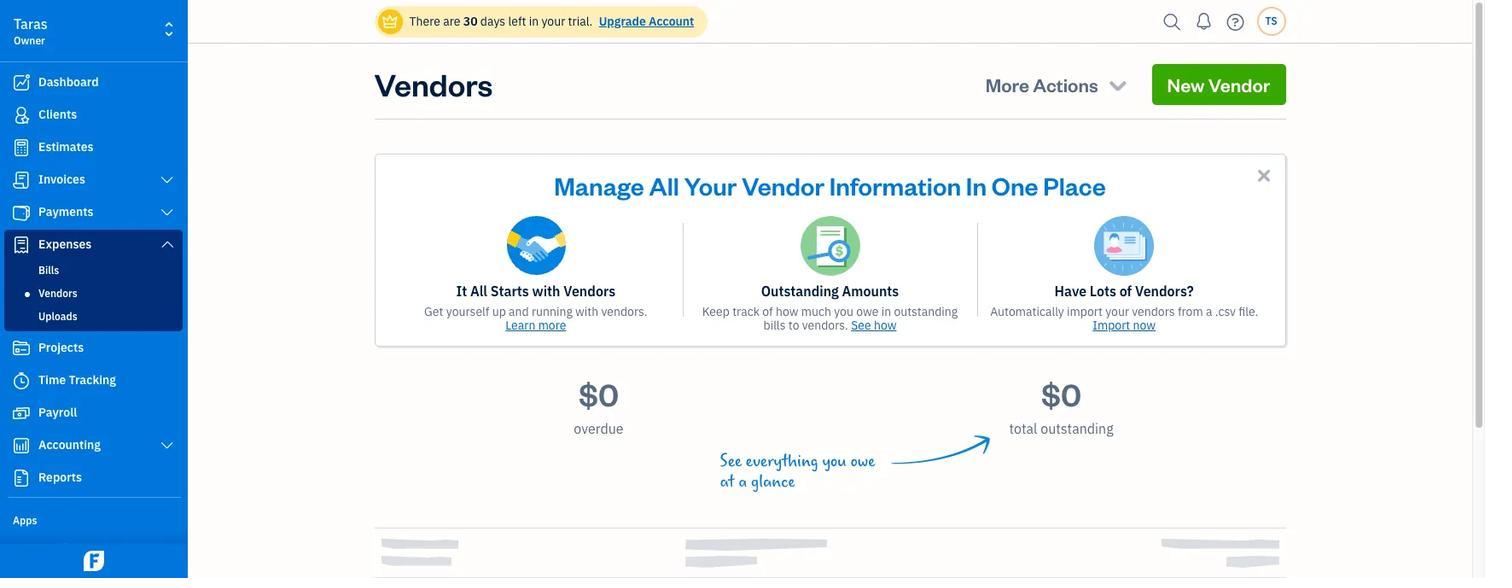 Task type: locate. For each thing, give the bounding box(es) containing it.
vendors up running
[[564, 283, 616, 300]]

of right track
[[763, 304, 773, 319]]

all inside it all starts with vendors get yourself up and running with vendors. learn more
[[470, 283, 488, 300]]

it all starts with vendors image
[[506, 216, 566, 276]]

crown image
[[381, 12, 399, 30]]

1 horizontal spatial your
[[1106, 304, 1130, 319]]

vendors inside it all starts with vendors get yourself up and running with vendors. learn more
[[564, 283, 616, 300]]

more actions button
[[970, 64, 1145, 105]]

you down outstanding amounts
[[834, 304, 854, 319]]

more
[[986, 73, 1030, 96]]

0 horizontal spatial of
[[763, 304, 773, 319]]

0 vertical spatial you
[[834, 304, 854, 319]]

1 horizontal spatial with
[[576, 304, 599, 319]]

chevron large down image
[[159, 206, 175, 219], [159, 237, 175, 251], [159, 439, 175, 453]]

1 horizontal spatial of
[[1120, 283, 1132, 300]]

lots
[[1090, 283, 1117, 300]]

0 vertical spatial all
[[649, 169, 680, 202]]

keep
[[703, 304, 730, 319]]

0 horizontal spatial $0
[[579, 374, 619, 414]]

clients
[[38, 107, 77, 122]]

estimates
[[38, 139, 94, 155]]

invoices
[[38, 172, 85, 187]]

your left 'trial.'
[[542, 14, 565, 29]]

$0
[[579, 374, 619, 414], [1042, 374, 1082, 414]]

have lots of vendors? automatically import your vendors from a .csv file. import now
[[991, 283, 1259, 333]]

0 horizontal spatial your
[[542, 14, 565, 29]]

dashboard image
[[11, 74, 32, 91]]

1 vertical spatial vendor
[[742, 169, 825, 202]]

bills
[[38, 264, 59, 277]]

time
[[38, 372, 66, 388]]

see for see how
[[851, 318, 871, 333]]

timer image
[[11, 372, 32, 389]]

see inside see everything you owe at a glance
[[720, 452, 742, 471]]

1 vertical spatial your
[[1106, 304, 1130, 319]]

all for manage
[[649, 169, 680, 202]]

it
[[456, 283, 467, 300]]

1 $0 from the left
[[579, 374, 619, 414]]

2 $0 from the left
[[1042, 374, 1082, 414]]

0 horizontal spatial a
[[739, 472, 747, 492]]

of right "lots"
[[1120, 283, 1132, 300]]

1 vertical spatial outstanding
[[1041, 420, 1114, 437]]

a inside see everything you owe at a glance
[[739, 472, 747, 492]]

your for days
[[542, 14, 565, 29]]

upgrade
[[599, 14, 646, 29]]

all
[[649, 169, 680, 202], [470, 283, 488, 300]]

vendors
[[1132, 304, 1175, 319]]

vendor inside button
[[1209, 73, 1271, 96]]

vendors. inside keep track of how much you owe in outstanding bills to vendors.
[[802, 318, 849, 333]]

in down amounts
[[882, 304, 891, 319]]

how down outstanding
[[776, 304, 799, 319]]

$0 for $0 total outstanding
[[1042, 374, 1082, 414]]

with right running
[[576, 304, 599, 319]]

vendors
[[374, 64, 493, 104], [564, 283, 616, 300], [38, 287, 77, 300]]

invoices link
[[4, 165, 183, 196]]

of for track
[[763, 304, 773, 319]]

bills
[[764, 318, 786, 333]]

there
[[409, 14, 440, 29]]

outstanding down amounts
[[894, 304, 958, 319]]

.csv
[[1216, 304, 1236, 319]]

uploads
[[38, 310, 77, 323]]

2 chevron large down image from the top
[[159, 237, 175, 251]]

payroll
[[38, 405, 77, 420]]

1 vertical spatial you
[[823, 452, 847, 471]]

outstanding right 'total'
[[1041, 420, 1114, 437]]

chart image
[[11, 437, 32, 454]]

1 vertical spatial a
[[739, 472, 747, 492]]

import
[[1067, 304, 1103, 319]]

3 chevron large down image from the top
[[159, 439, 175, 453]]

see down amounts
[[851, 318, 871, 333]]

track
[[733, 304, 760, 319]]

vendor
[[1209, 73, 1271, 96], [742, 169, 825, 202]]

0 horizontal spatial see
[[720, 452, 742, 471]]

0 horizontal spatial vendors
[[38, 287, 77, 300]]

2 vertical spatial chevron large down image
[[159, 439, 175, 453]]

vendor right new
[[1209, 73, 1271, 96]]

starts
[[491, 283, 529, 300]]

have
[[1055, 283, 1087, 300]]

$0 inside the $0 total outstanding
[[1042, 374, 1082, 414]]

outstanding inside keep track of how much you owe in outstanding bills to vendors.
[[894, 304, 958, 319]]

owe right everything
[[851, 452, 875, 471]]

of inside keep track of how much you owe in outstanding bills to vendors.
[[763, 304, 773, 319]]

report image
[[11, 470, 32, 487]]

vendors up uploads
[[38, 287, 77, 300]]

1 vertical spatial chevron large down image
[[159, 237, 175, 251]]

chevron large down image inside expenses link
[[159, 237, 175, 251]]

how
[[776, 304, 799, 319], [874, 318, 897, 333]]

vendors?
[[1136, 283, 1194, 300]]

1 vertical spatial owe
[[851, 452, 875, 471]]

payment image
[[11, 204, 32, 221]]

manage
[[554, 169, 644, 202]]

owe inside see everything you owe at a glance
[[851, 452, 875, 471]]

0 horizontal spatial with
[[532, 283, 561, 300]]

1 vertical spatial see
[[720, 452, 742, 471]]

running
[[532, 304, 573, 319]]

outstanding
[[894, 304, 958, 319], [1041, 420, 1114, 437]]

vendors. right to
[[802, 318, 849, 333]]

have lots of vendors? image
[[1095, 216, 1155, 276]]

how down amounts
[[874, 318, 897, 333]]

see up the at
[[720, 452, 742, 471]]

1 horizontal spatial a
[[1206, 304, 1213, 319]]

0 vertical spatial vendor
[[1209, 73, 1271, 96]]

projects
[[38, 340, 84, 355]]

freshbooks image
[[80, 551, 108, 571]]

expenses
[[38, 237, 92, 252]]

0 horizontal spatial how
[[776, 304, 799, 319]]

1 chevron large down image from the top
[[159, 206, 175, 219]]

vendors.
[[602, 304, 648, 319], [802, 318, 849, 333]]

1 vertical spatial in
[[882, 304, 891, 319]]

0 vertical spatial your
[[542, 14, 565, 29]]

in
[[966, 169, 987, 202]]

taras owner
[[14, 15, 47, 47]]

a right the at
[[739, 472, 747, 492]]

chevron large down image for expenses
[[159, 237, 175, 251]]

vendors. right running
[[602, 304, 648, 319]]

0 vertical spatial chevron large down image
[[159, 206, 175, 219]]

0 vertical spatial a
[[1206, 304, 1213, 319]]

0 horizontal spatial all
[[470, 283, 488, 300]]

owe down amounts
[[857, 304, 879, 319]]

search image
[[1159, 9, 1186, 35]]

your for vendors?
[[1106, 304, 1130, 319]]

of inside have lots of vendors? automatically import your vendors from a .csv file. import now
[[1120, 283, 1132, 300]]

in right left
[[529, 14, 539, 29]]

vendors. inside it all starts with vendors get yourself up and running with vendors. learn more
[[602, 304, 648, 319]]

in
[[529, 14, 539, 29], [882, 304, 891, 319]]

of for lots
[[1120, 283, 1132, 300]]

accounting link
[[4, 430, 183, 461]]

expenses link
[[4, 230, 183, 260]]

outstanding inside the $0 total outstanding
[[1041, 420, 1114, 437]]

money image
[[11, 405, 32, 422]]

0 vertical spatial of
[[1120, 283, 1132, 300]]

1 horizontal spatial $0
[[1042, 374, 1082, 414]]

your
[[542, 14, 565, 29], [1106, 304, 1130, 319]]

clients link
[[4, 100, 183, 131]]

you
[[834, 304, 854, 319], [823, 452, 847, 471]]

$0 inside $0 overdue
[[579, 374, 619, 414]]

1 vertical spatial all
[[470, 283, 488, 300]]

all left your
[[649, 169, 680, 202]]

0 horizontal spatial outstanding
[[894, 304, 958, 319]]

keep track of how much you owe in outstanding bills to vendors.
[[703, 304, 958, 333]]

1 horizontal spatial vendors.
[[802, 318, 849, 333]]

1 horizontal spatial see
[[851, 318, 871, 333]]

see
[[851, 318, 871, 333], [720, 452, 742, 471]]

0 horizontal spatial vendors.
[[602, 304, 648, 319]]

1 horizontal spatial all
[[649, 169, 680, 202]]

1 horizontal spatial outstanding
[[1041, 420, 1114, 437]]

time tracking
[[38, 372, 116, 388]]

0 horizontal spatial in
[[529, 14, 539, 29]]

with up running
[[532, 283, 561, 300]]

of
[[1120, 283, 1132, 300], [763, 304, 773, 319]]

you right everything
[[823, 452, 847, 471]]

you inside keep track of how much you owe in outstanding bills to vendors.
[[834, 304, 854, 319]]

all right "it"
[[470, 283, 488, 300]]

1 horizontal spatial vendor
[[1209, 73, 1271, 96]]

project image
[[11, 340, 32, 357]]

0 vertical spatial see
[[851, 318, 871, 333]]

a left .csv
[[1206, 304, 1213, 319]]

information
[[830, 169, 961, 202]]

your inside have lots of vendors? automatically import your vendors from a .csv file. import now
[[1106, 304, 1130, 319]]

chevron large down image inside payments link
[[159, 206, 175, 219]]

vendors inside main element
[[38, 287, 77, 300]]

your down "lots"
[[1106, 304, 1130, 319]]

0 vertical spatial in
[[529, 14, 539, 29]]

vendor right your
[[742, 169, 825, 202]]

with
[[532, 283, 561, 300], [576, 304, 599, 319]]

uploads link
[[8, 307, 179, 327]]

ts button
[[1257, 7, 1286, 36]]

0 vertical spatial owe
[[857, 304, 879, 319]]

vendors. for vendors
[[602, 304, 648, 319]]

at
[[720, 472, 735, 492]]

0 vertical spatial outstanding
[[894, 304, 958, 319]]

1 vertical spatial of
[[763, 304, 773, 319]]

1 horizontal spatial in
[[882, 304, 891, 319]]

chevron large down image inside "accounting" 'link'
[[159, 439, 175, 453]]

see everything you owe at a glance
[[720, 452, 875, 492]]

2 horizontal spatial vendors
[[564, 283, 616, 300]]

actions
[[1033, 73, 1099, 96]]

vendors down there
[[374, 64, 493, 104]]



Task type: vqa. For each thing, say whether or not it's contained in the screenshot.
SEE corresponding to See how
yes



Task type: describe. For each thing, give the bounding box(es) containing it.
upgrade account link
[[596, 14, 694, 29]]

to
[[789, 318, 800, 333]]

new vendor button
[[1152, 64, 1286, 105]]

left
[[508, 14, 526, 29]]

apps link
[[4, 507, 183, 533]]

outstanding amounts
[[761, 283, 899, 300]]

you inside see everything you owe at a glance
[[823, 452, 847, 471]]

see for see everything you owe at a glance
[[720, 452, 742, 471]]

dashboard link
[[4, 67, 183, 98]]

amounts
[[842, 283, 899, 300]]

new vendor
[[1168, 73, 1271, 96]]

vendors. for much
[[802, 318, 849, 333]]

1 horizontal spatial vendors
[[374, 64, 493, 104]]

yourself
[[446, 304, 490, 319]]

manage all your vendor information in one place
[[554, 169, 1106, 202]]

payroll link
[[4, 398, 183, 429]]

projects link
[[4, 333, 183, 364]]

much
[[802, 304, 832, 319]]

payments link
[[4, 197, 183, 228]]

chevron large down image for payments
[[159, 206, 175, 219]]

team members image
[[13, 540, 183, 554]]

$0 overdue
[[574, 374, 624, 437]]

invoice image
[[11, 172, 32, 189]]

days
[[481, 14, 506, 29]]

outstanding
[[761, 283, 839, 300]]

dashboard
[[38, 74, 99, 90]]

from
[[1178, 304, 1204, 319]]

learn
[[506, 318, 536, 333]]

get
[[424, 304, 443, 319]]

accounting
[[38, 437, 101, 453]]

and
[[509, 304, 529, 319]]

new
[[1168, 73, 1205, 96]]

chevron large down image for accounting
[[159, 439, 175, 453]]

place
[[1044, 169, 1106, 202]]

taras
[[14, 15, 47, 32]]

30
[[463, 14, 478, 29]]

up
[[492, 304, 506, 319]]

import
[[1093, 318, 1131, 333]]

owe inside keep track of how much you owe in outstanding bills to vendors.
[[857, 304, 879, 319]]

estimate image
[[11, 139, 32, 156]]

owner
[[14, 34, 45, 47]]

in inside keep track of how much you owe in outstanding bills to vendors.
[[882, 304, 891, 319]]

glance
[[751, 472, 795, 492]]

total
[[1010, 420, 1038, 437]]

estimates link
[[4, 132, 183, 163]]

outstanding amounts image
[[800, 216, 860, 276]]

how inside keep track of how much you owe in outstanding bills to vendors.
[[776, 304, 799, 319]]

bills link
[[8, 260, 179, 281]]

time tracking link
[[4, 365, 183, 396]]

all for it
[[470, 283, 488, 300]]

ts
[[1266, 15, 1278, 27]]

everything
[[746, 452, 819, 471]]

0 horizontal spatial vendor
[[742, 169, 825, 202]]

reports
[[38, 470, 82, 485]]

payments
[[38, 204, 94, 219]]

reports link
[[4, 463, 183, 494]]

account
[[649, 14, 694, 29]]

chevrondown image
[[1107, 73, 1130, 96]]

chevron large down image
[[159, 173, 175, 187]]

go to help image
[[1222, 9, 1250, 35]]

a inside have lots of vendors? automatically import your vendors from a .csv file. import now
[[1206, 304, 1213, 319]]

are
[[443, 14, 461, 29]]

trial.
[[568, 14, 593, 29]]

tracking
[[69, 372, 116, 388]]

0 vertical spatial with
[[532, 283, 561, 300]]

see how
[[851, 318, 897, 333]]

client image
[[11, 107, 32, 124]]

automatically
[[991, 304, 1065, 319]]

one
[[992, 169, 1039, 202]]

main element
[[0, 0, 243, 578]]

$0 total outstanding
[[1010, 374, 1114, 437]]

it all starts with vendors get yourself up and running with vendors. learn more
[[424, 283, 648, 333]]

overdue
[[574, 420, 624, 437]]

now
[[1133, 318, 1156, 333]]

apps
[[13, 514, 37, 527]]

there are 30 days left in your trial. upgrade account
[[409, 14, 694, 29]]

1 vertical spatial with
[[576, 304, 599, 319]]

more
[[538, 318, 566, 333]]

more actions
[[986, 73, 1099, 96]]

vendors link
[[8, 283, 179, 304]]

$0 for $0 overdue
[[579, 374, 619, 414]]

1 horizontal spatial how
[[874, 318, 897, 333]]

notifications image
[[1191, 4, 1218, 38]]

close image
[[1255, 166, 1274, 185]]

expense image
[[11, 237, 32, 254]]

file.
[[1239, 304, 1259, 319]]

your
[[684, 169, 737, 202]]



